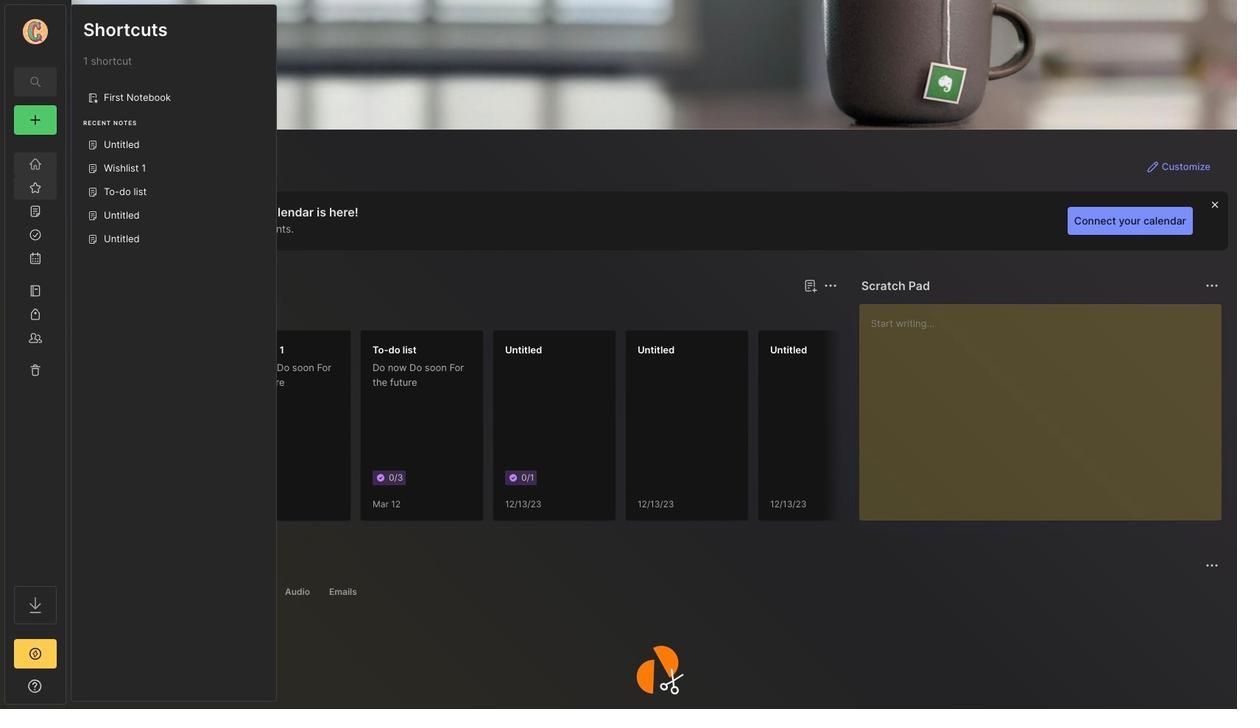 Task type: locate. For each thing, give the bounding box(es) containing it.
tab
[[147, 304, 207, 321], [98, 584, 154, 601], [210, 584, 273, 601], [279, 584, 317, 601], [323, 584, 364, 601]]

tab list
[[98, 584, 1217, 601]]

account image
[[23, 19, 48, 44]]

tree inside 'main' element
[[5, 144, 66, 573]]

click to expand image
[[64, 682, 76, 700]]

upgrade image
[[27, 646, 44, 663]]

tree
[[5, 144, 66, 573]]

home image
[[28, 157, 43, 172]]

row group
[[95, 330, 1156, 531]]



Task type: describe. For each thing, give the bounding box(es) containing it.
main element
[[0, 0, 71, 710]]

edit search image
[[27, 73, 44, 91]]

Start writing… text field
[[871, 304, 1222, 509]]

Account field
[[5, 17, 66, 46]]

WHAT'S NEW field
[[5, 675, 66, 699]]



Task type: vqa. For each thing, say whether or not it's contained in the screenshot.
VIEW OPTIONS field
no



